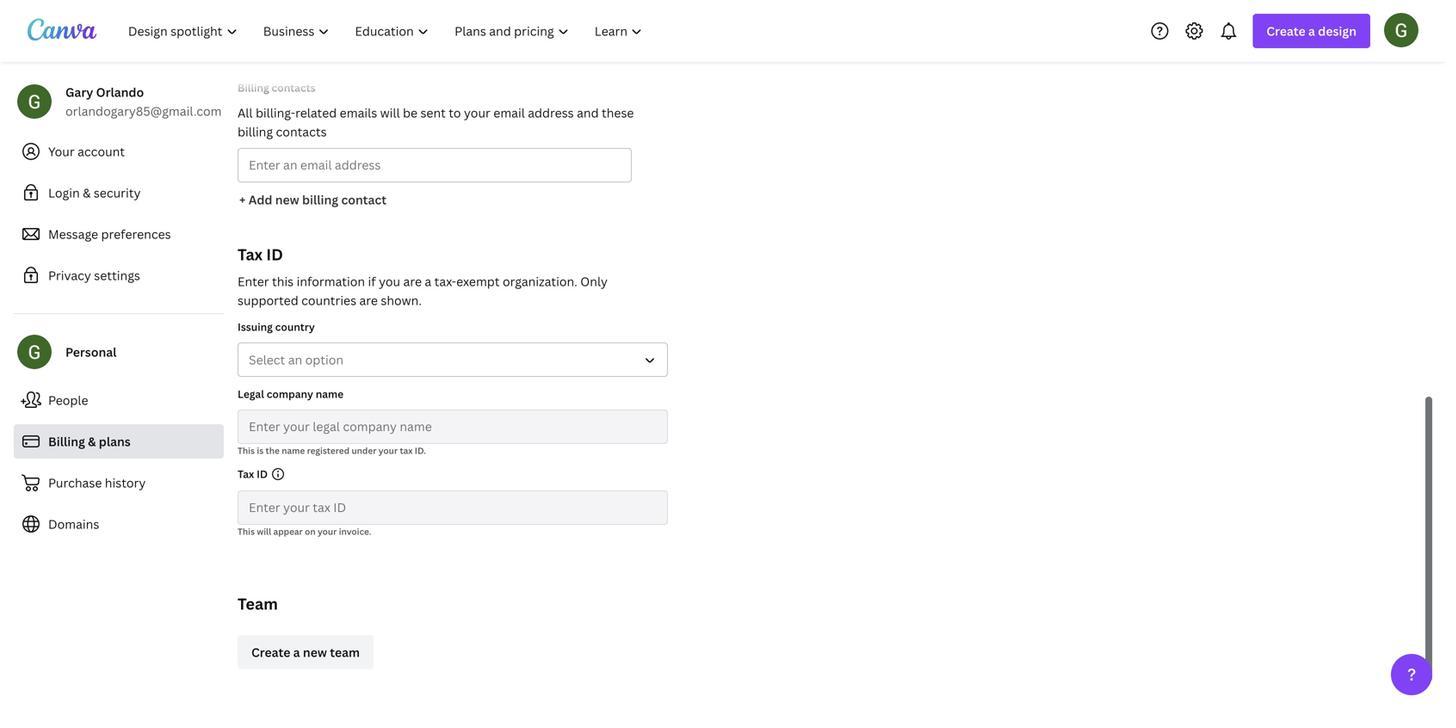 Task type: locate. For each thing, give the bounding box(es) containing it.
are down if
[[359, 292, 378, 309]]

these
[[602, 105, 634, 121]]

billing left contact
[[302, 192, 338, 208]]

if
[[368, 273, 376, 290]]

+ add new billing contact button
[[238, 183, 388, 217]]

this
[[238, 445, 255, 457], [238, 526, 255, 538]]

1 vertical spatial are
[[359, 292, 378, 309]]

will left be
[[380, 105, 400, 121]]

new for team
[[303, 644, 327, 661]]

1 tax from the top
[[238, 244, 263, 265]]

name
[[316, 387, 344, 401], [282, 445, 305, 457]]

your
[[48, 143, 75, 160]]

2 vertical spatial a
[[293, 644, 300, 661]]

your right to
[[464, 105, 491, 121]]

tax down legal
[[238, 467, 254, 481]]

billing contacts
[[238, 81, 316, 95]]

only
[[581, 273, 608, 290]]

billing for billing & plans
[[48, 434, 85, 450]]

are up shown.
[[403, 273, 422, 290]]

0 vertical spatial create
[[1267, 23, 1306, 39]]

0 vertical spatial name
[[316, 387, 344, 401]]

1 horizontal spatial create
[[1267, 23, 1306, 39]]

address
[[528, 105, 574, 121]]

0 horizontal spatial your
[[318, 526, 337, 538]]

a inside tax id enter this information if you are a tax-exempt organization. only supported countries are shown.
[[425, 273, 432, 290]]

top level navigation element
[[117, 14, 657, 48]]

create inside dropdown button
[[1267, 23, 1306, 39]]

create down team
[[251, 644, 290, 661]]

on
[[305, 526, 316, 538]]

login & security
[[48, 185, 141, 201]]

enter
[[238, 273, 269, 290]]

1 this from the top
[[238, 445, 255, 457]]

1 vertical spatial id
[[257, 467, 268, 481]]

1 vertical spatial a
[[425, 273, 432, 290]]

0 vertical spatial billing
[[238, 124, 273, 140]]

1 vertical spatial tax
[[238, 467, 254, 481]]

your left tax
[[379, 445, 398, 457]]

0 vertical spatial a
[[1309, 23, 1316, 39]]

your
[[464, 105, 491, 121], [379, 445, 398, 457], [318, 526, 337, 538]]

tax id enter this information if you are a tax-exempt organization. only supported countries are shown.
[[238, 244, 608, 309]]

0 horizontal spatial billing
[[238, 124, 273, 140]]

& for billing
[[88, 434, 96, 450]]

id down is
[[257, 467, 268, 481]]

you
[[379, 273, 400, 290]]

tax
[[238, 244, 263, 265], [238, 467, 254, 481]]

team
[[330, 644, 360, 661]]

this left is
[[238, 445, 255, 457]]

settings
[[94, 267, 140, 284]]

gary orlando image
[[1385, 13, 1419, 47]]

a left tax-
[[425, 273, 432, 290]]

0 horizontal spatial new
[[275, 192, 299, 208]]

create
[[1267, 23, 1306, 39], [251, 644, 290, 661]]

1 vertical spatial name
[[282, 445, 305, 457]]

0 horizontal spatial name
[[282, 445, 305, 457]]

0 vertical spatial new
[[275, 192, 299, 208]]

new inside button
[[275, 192, 299, 208]]

billing & plans
[[48, 434, 131, 450]]

privacy
[[48, 267, 91, 284]]

a left design
[[1309, 23, 1316, 39]]

a left team
[[293, 644, 300, 661]]

plans
[[99, 434, 131, 450]]

shown.
[[381, 292, 422, 309]]

tax inside tax id enter this information if you are a tax-exempt organization. only supported countries are shown.
[[238, 244, 263, 265]]

new inside button
[[303, 644, 327, 661]]

tax for tax id
[[238, 467, 254, 481]]

a
[[1309, 23, 1316, 39], [425, 273, 432, 290], [293, 644, 300, 661]]

+
[[239, 192, 246, 208]]

the
[[266, 445, 280, 457]]

this is the name registered under your tax id.
[[238, 445, 426, 457]]

sent
[[421, 105, 446, 121]]

id
[[266, 244, 283, 265], [257, 467, 268, 481]]

1 horizontal spatial will
[[380, 105, 400, 121]]

an
[[288, 352, 302, 368]]

all
[[238, 105, 253, 121]]

0 vertical spatial &
[[83, 185, 91, 201]]

message preferences
[[48, 226, 171, 242]]

a inside dropdown button
[[1309, 23, 1316, 39]]

0 vertical spatial will
[[380, 105, 400, 121]]

id up this
[[266, 244, 283, 265]]

2 this from the top
[[238, 526, 255, 538]]

0 horizontal spatial a
[[293, 644, 300, 661]]

0 horizontal spatial will
[[257, 526, 271, 538]]

legal
[[238, 387, 264, 401]]

contacts down related at the top
[[276, 124, 327, 140]]

contacts up billing-
[[272, 81, 316, 95]]

1 horizontal spatial are
[[403, 273, 422, 290]]

countries
[[301, 292, 357, 309]]

country
[[275, 320, 315, 334]]

& left plans on the bottom left of page
[[88, 434, 96, 450]]

1 vertical spatial create
[[251, 644, 290, 661]]

issuing country
[[238, 320, 315, 334]]

contact
[[341, 192, 387, 208]]

are
[[403, 273, 422, 290], [359, 292, 378, 309]]

2 tax from the top
[[238, 467, 254, 481]]

login
[[48, 185, 80, 201]]

1 horizontal spatial name
[[316, 387, 344, 401]]

0 vertical spatial this
[[238, 445, 255, 457]]

team
[[238, 594, 278, 615]]

billing down 'all'
[[238, 124, 273, 140]]

create a new team
[[251, 644, 360, 661]]

id inside tax id enter this information if you are a tax-exempt organization. only supported countries are shown.
[[266, 244, 283, 265]]

contacts
[[272, 81, 316, 95], [276, 124, 327, 140]]

billing
[[238, 124, 273, 140], [302, 192, 338, 208]]

tax up enter
[[238, 244, 263, 265]]

your inside all billing-related emails will be sent to your email address and these billing contacts
[[464, 105, 491, 121]]

create inside button
[[251, 644, 290, 661]]

0 vertical spatial billing
[[238, 81, 269, 95]]

id for tax id enter this information if you are a tax-exempt organization. only supported countries are shown.
[[266, 244, 283, 265]]

1 vertical spatial &
[[88, 434, 96, 450]]

1 vertical spatial contacts
[[276, 124, 327, 140]]

purchase
[[48, 475, 102, 491]]

select
[[249, 352, 285, 368]]

1 horizontal spatial billing
[[238, 81, 269, 95]]

related
[[295, 105, 337, 121]]

will left appear
[[257, 526, 271, 538]]

billing up 'all'
[[238, 81, 269, 95]]

0 vertical spatial tax
[[238, 244, 263, 265]]

this left appear
[[238, 526, 255, 538]]

billing
[[238, 81, 269, 95], [48, 434, 85, 450]]

legal company name
[[238, 387, 344, 401]]

1 vertical spatial this
[[238, 526, 255, 538]]

Enter your tax ID text field
[[249, 492, 657, 524]]

will
[[380, 105, 400, 121], [257, 526, 271, 538]]

message
[[48, 226, 98, 242]]

1 horizontal spatial a
[[425, 273, 432, 290]]

a inside button
[[293, 644, 300, 661]]

billing down the people
[[48, 434, 85, 450]]

1 vertical spatial billing
[[302, 192, 338, 208]]

create left design
[[1267, 23, 1306, 39]]

+ add new billing contact
[[239, 192, 387, 208]]

appear
[[273, 526, 303, 538]]

1 horizontal spatial billing
[[302, 192, 338, 208]]

registered
[[307, 445, 350, 457]]

0 horizontal spatial billing
[[48, 434, 85, 450]]

new
[[275, 192, 299, 208], [303, 644, 327, 661]]

0 vertical spatial id
[[266, 244, 283, 265]]

& for login
[[83, 185, 91, 201]]

1 vertical spatial billing
[[48, 434, 85, 450]]

name down 'option'
[[316, 387, 344, 401]]

contacts inside all billing-related emails will be sent to your email address and these billing contacts
[[276, 124, 327, 140]]

your right on
[[318, 526, 337, 538]]

& right login
[[83, 185, 91, 201]]

company
[[267, 387, 313, 401]]

2 horizontal spatial a
[[1309, 23, 1316, 39]]

1 vertical spatial your
[[379, 445, 398, 457]]

0 horizontal spatial are
[[359, 292, 378, 309]]

new right add
[[275, 192, 299, 208]]

0 vertical spatial your
[[464, 105, 491, 121]]

new left team
[[303, 644, 327, 661]]

privacy settings
[[48, 267, 140, 284]]

1 horizontal spatial new
[[303, 644, 327, 661]]

organization.
[[503, 273, 578, 290]]

this for this will appear on your invoice.
[[238, 526, 255, 538]]

0 horizontal spatial create
[[251, 644, 290, 661]]

billing-
[[256, 105, 295, 121]]

billing inside button
[[302, 192, 338, 208]]

2 horizontal spatial your
[[464, 105, 491, 121]]

name right the
[[282, 445, 305, 457]]

and
[[577, 105, 599, 121]]

1 vertical spatial new
[[303, 644, 327, 661]]

&
[[83, 185, 91, 201], [88, 434, 96, 450]]

billing inside all billing-related emails will be sent to your email address and these billing contacts
[[238, 124, 273, 140]]



Task type: vqa. For each thing, say whether or not it's contained in the screenshot.
the 'Android' link
no



Task type: describe. For each thing, give the bounding box(es) containing it.
orlandogary85@gmail.com
[[65, 103, 222, 119]]

will inside all billing-related emails will be sent to your email address and these billing contacts
[[380, 105, 400, 121]]

be
[[403, 105, 418, 121]]

supported
[[238, 292, 299, 309]]

your account link
[[14, 134, 224, 169]]

account
[[78, 143, 125, 160]]

billing for billing contacts
[[238, 81, 269, 95]]

domains
[[48, 516, 99, 533]]

domains link
[[14, 507, 224, 542]]

invoice.
[[339, 526, 371, 538]]

people link
[[14, 383, 224, 418]]

id for tax id
[[257, 467, 268, 481]]

tax
[[400, 445, 413, 457]]

billing & plans link
[[14, 424, 224, 459]]

your account
[[48, 143, 125, 160]]

create for create a new team
[[251, 644, 290, 661]]

Enter your legal company name text field
[[249, 411, 657, 443]]

create a design button
[[1253, 14, 1371, 48]]

create for create a design
[[1267, 23, 1306, 39]]

2 vertical spatial your
[[318, 526, 337, 538]]

a for create a design
[[1309, 23, 1316, 39]]

exempt
[[456, 273, 500, 290]]

preferences
[[101, 226, 171, 242]]

this will appear on your invoice.
[[238, 526, 371, 538]]

1 vertical spatial will
[[257, 526, 271, 538]]

to
[[449, 105, 461, 121]]

0 vertical spatial contacts
[[272, 81, 316, 95]]

information
[[297, 273, 365, 290]]

a for create a new team
[[293, 644, 300, 661]]

new for billing
[[275, 192, 299, 208]]

people
[[48, 392, 88, 409]]

security
[[94, 185, 141, 201]]

email
[[494, 105, 525, 121]]

tax id
[[238, 467, 268, 481]]

purchase history
[[48, 475, 146, 491]]

gary
[[65, 84, 93, 100]]

personal
[[65, 344, 117, 360]]

create a design
[[1267, 23, 1357, 39]]

under
[[352, 445, 377, 457]]

id.
[[415, 445, 426, 457]]

Select an option button
[[238, 343, 668, 377]]

this
[[272, 273, 294, 290]]

Enter an email address text field
[[249, 149, 621, 182]]

message preferences link
[[14, 217, 224, 251]]

login & security link
[[14, 176, 224, 210]]

is
[[257, 445, 264, 457]]

0 vertical spatial are
[[403, 273, 422, 290]]

emails
[[340, 105, 377, 121]]

gary orlando orlandogary85@gmail.com
[[65, 84, 222, 119]]

select an option
[[249, 352, 344, 368]]

history
[[105, 475, 146, 491]]

create a new team button
[[238, 635, 374, 670]]

privacy settings link
[[14, 258, 224, 293]]

this for this is the name registered under your tax id.
[[238, 445, 255, 457]]

all billing-related emails will be sent to your email address and these billing contacts
[[238, 105, 634, 140]]

orlando
[[96, 84, 144, 100]]

tax-
[[435, 273, 456, 290]]

tax for tax id enter this information if you are a tax-exempt organization. only supported countries are shown.
[[238, 244, 263, 265]]

purchase history link
[[14, 466, 224, 500]]

1 horizontal spatial your
[[379, 445, 398, 457]]

issuing
[[238, 320, 273, 334]]

design
[[1319, 23, 1357, 39]]

option
[[305, 352, 344, 368]]

add
[[249, 192, 272, 208]]



